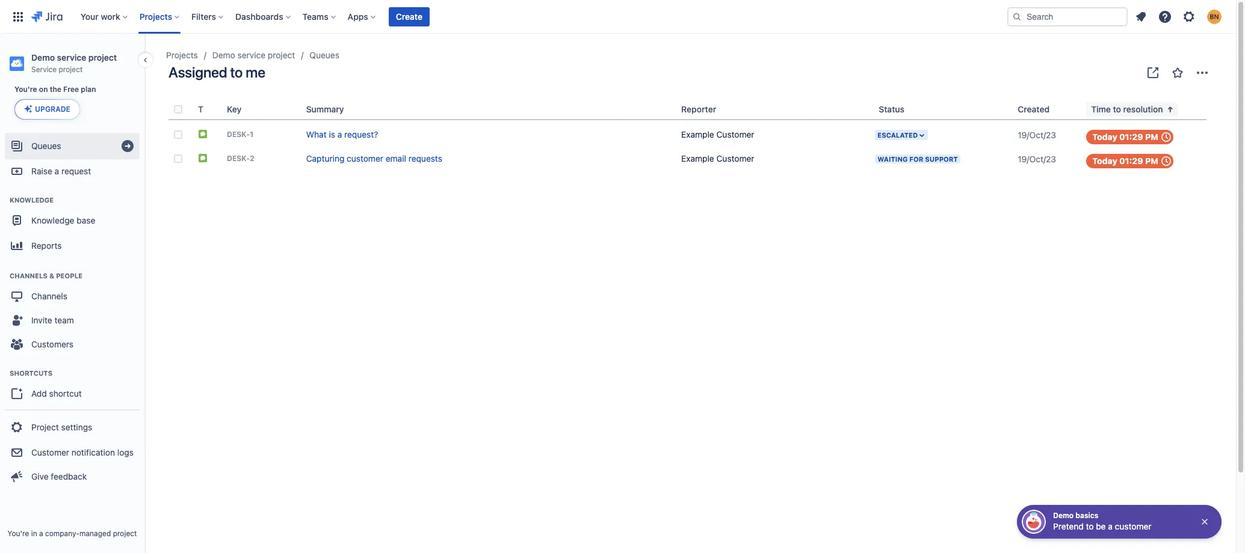 Task type: locate. For each thing, give the bounding box(es) containing it.
service up free
[[57, 52, 86, 63]]

0 vertical spatial today 01:29 pm
[[1093, 132, 1159, 142]]

0 vertical spatial example
[[682, 129, 714, 140]]

customer right be
[[1115, 522, 1152, 532]]

ascending icon image
[[1164, 102, 1178, 117]]

help image
[[1158, 9, 1173, 24]]

0 vertical spatial you're
[[14, 85, 37, 94]]

customer inside the customer notification logs link
[[31, 448, 69, 458]]

assigned
[[169, 64, 227, 81]]

jira image
[[31, 9, 62, 24], [31, 9, 62, 24]]

time
[[1092, 104, 1111, 114]]

capturing customer email requests link
[[306, 154, 442, 164]]

1 vertical spatial to
[[1114, 104, 1122, 114]]

1 group from the top
[[5, 130, 140, 497]]

project right the 'managed' in the bottom left of the page
[[113, 530, 137, 539]]

19/oct/23 down created
[[1018, 130, 1057, 140]]

2 group from the top
[[5, 410, 140, 493]]

demo inside demo service project service project
[[31, 52, 55, 63]]

team
[[55, 315, 74, 326]]

channels down &
[[31, 291, 67, 301]]

queues
[[310, 50, 339, 60], [31, 141, 61, 151]]

1 horizontal spatial service
[[238, 50, 266, 60]]

today 01:29 pm for request?
[[1093, 132, 1159, 142]]

2 desk from the top
[[227, 154, 247, 163]]

2 today from the top
[[1093, 156, 1118, 166]]

1 vertical spatial projects
[[166, 50, 198, 60]]

teams
[[303, 11, 329, 21]]

project down dashboards dropdown button
[[268, 50, 295, 60]]

demo inside demo service project link
[[212, 50, 235, 60]]

a request that follows itsm workflows. image
[[198, 129, 208, 139]]

01:29 for what is a request?
[[1120, 132, 1144, 142]]

plan
[[81, 85, 96, 94]]

1 vertical spatial -
[[247, 154, 250, 163]]

19/oct/23
[[1018, 130, 1057, 140], [1018, 154, 1057, 164]]

demo
[[212, 50, 235, 60], [31, 52, 55, 63], [1054, 512, 1074, 521]]

0 vertical spatial today
[[1093, 132, 1118, 142]]

0 vertical spatial channels
[[10, 272, 48, 280]]

1 vertical spatial customer
[[1115, 522, 1152, 532]]

raise a request link
[[5, 160, 140, 184]]

desk left 2
[[227, 154, 247, 163]]

1 vertical spatial queues
[[31, 141, 61, 151]]

1 today from the top
[[1093, 132, 1118, 142]]

close image
[[1200, 518, 1210, 527]]

queues link down teams dropdown button
[[310, 48, 339, 63]]

2 - from the top
[[247, 154, 250, 163]]

banner
[[0, 0, 1237, 34]]

projects inside dropdown button
[[140, 11, 172, 21]]

1 vertical spatial desk
[[227, 154, 247, 163]]

19/oct/23 down created button
[[1018, 154, 1057, 164]]

1 today 01:29 pm from the top
[[1093, 132, 1159, 142]]

star image
[[1171, 66, 1185, 80]]

1 vertical spatial pm
[[1146, 156, 1159, 166]]

a right 'raise'
[[55, 166, 59, 176]]

project settings link
[[5, 415, 140, 441]]

a right be
[[1109, 522, 1113, 532]]

to left be
[[1086, 522, 1094, 532]]

request
[[61, 166, 91, 176]]

knowledge up reports
[[31, 215, 74, 226]]

notification
[[72, 448, 115, 458]]

you're left on
[[14, 85, 37, 94]]

projects link
[[166, 48, 198, 63]]

basics
[[1076, 512, 1099, 521]]

customer notification logs
[[31, 448, 134, 458]]

2 01:29 from the top
[[1120, 156, 1144, 166]]

a request that follows itsm workflows. image
[[198, 153, 208, 163]]

example customer for what is a request?
[[682, 129, 755, 140]]

status
[[879, 104, 905, 114]]

apps button
[[344, 7, 380, 26]]

1 horizontal spatial to
[[1086, 522, 1094, 532]]

reporter button
[[677, 102, 717, 117]]

1 example customer from the top
[[682, 129, 755, 140]]

-
[[247, 130, 250, 139], [247, 154, 250, 163]]

today 01:29 pm
[[1093, 132, 1159, 142], [1093, 156, 1159, 166]]

desk - 2
[[227, 154, 255, 163]]

notifications image
[[1134, 9, 1149, 24]]

1 horizontal spatial queues
[[310, 50, 339, 60]]

to for resolution
[[1114, 104, 1122, 114]]

channels inside popup button
[[31, 291, 67, 301]]

filters button
[[188, 7, 228, 26]]

project
[[268, 50, 295, 60], [88, 52, 117, 63], [59, 65, 83, 74], [113, 530, 137, 539]]

2 example from the top
[[682, 154, 714, 164]]

example
[[682, 129, 714, 140], [682, 154, 714, 164]]

email
[[386, 154, 406, 164]]

queues up 'raise'
[[31, 141, 61, 151]]

appswitcher icon image
[[11, 9, 25, 24]]

example customer
[[682, 129, 755, 140], [682, 154, 755, 164]]

you're
[[14, 85, 37, 94], [8, 530, 29, 539]]

desk
[[227, 130, 247, 139], [227, 154, 247, 163]]

channels left &
[[10, 272, 48, 280]]

1 vertical spatial today 01:29 pm
[[1093, 156, 1159, 166]]

1 vertical spatial you're
[[8, 530, 29, 539]]

desk left 1
[[227, 130, 247, 139]]

resolution
[[1124, 104, 1164, 114]]

1 vertical spatial knowledge
[[31, 215, 74, 226]]

1 - from the top
[[247, 130, 250, 139]]

1 example from the top
[[682, 129, 714, 140]]

2 vertical spatial customer
[[31, 448, 69, 458]]

your work button
[[77, 7, 132, 26]]

knowledge
[[10, 196, 54, 204], [31, 215, 74, 226]]

&
[[49, 272, 54, 280]]

customers link
[[5, 333, 140, 357]]

1 vertical spatial 01:29
[[1120, 156, 1144, 166]]

0 horizontal spatial queues
[[31, 141, 61, 151]]

1 vertical spatial channels
[[31, 291, 67, 301]]

example for capturing customer email requests
[[682, 154, 714, 164]]

projects right work
[[140, 11, 172, 21]]

me
[[246, 64, 265, 81]]

customer down the request?
[[347, 154, 383, 164]]

queues link up request
[[5, 133, 140, 160]]

customer
[[717, 129, 755, 140], [717, 154, 755, 164], [31, 448, 69, 458]]

you're for you're in a company-managed project
[[8, 530, 29, 539]]

2 example customer from the top
[[682, 154, 755, 164]]

to
[[230, 64, 243, 81], [1114, 104, 1122, 114], [1086, 522, 1094, 532]]

demo inside demo basics pretend to be a customer
[[1054, 512, 1074, 521]]

work
[[101, 11, 120, 21]]

customer for capturing customer email requests
[[717, 154, 755, 164]]

1 vertical spatial example customer
[[682, 154, 755, 164]]

customer
[[347, 154, 383, 164], [1115, 522, 1152, 532]]

you're for you're on the free plan
[[14, 85, 37, 94]]

0 vertical spatial customer
[[717, 129, 755, 140]]

group
[[5, 130, 140, 497], [5, 410, 140, 493]]

demo up assigned to me
[[212, 50, 235, 60]]

customer for what is a request?
[[717, 129, 755, 140]]

1 desk from the top
[[227, 130, 247, 139]]

to right time
[[1114, 104, 1122, 114]]

today
[[1093, 132, 1118, 142], [1093, 156, 1118, 166]]

assigned to me
[[169, 64, 265, 81]]

upgrade
[[35, 105, 70, 114]]

feedback
[[51, 472, 87, 482]]

0 vertical spatial customer
[[347, 154, 383, 164]]

- down 1
[[247, 154, 250, 163]]

project settings
[[31, 422, 92, 433]]

to inside button
[[1114, 104, 1122, 114]]

give feedback
[[31, 472, 87, 482]]

escalated button
[[874, 129, 930, 141]]

01:29 for capturing customer email requests
[[1120, 156, 1144, 166]]

time to resolution button
[[1087, 102, 1178, 117]]

0 horizontal spatial service
[[57, 52, 86, 63]]

demo up the pretend
[[1054, 512, 1074, 521]]

1 vertical spatial example
[[682, 154, 714, 164]]

group containing queues
[[5, 130, 140, 497]]

logs
[[117, 448, 134, 458]]

demo up service
[[31, 52, 55, 63]]

1 vertical spatial customer
[[717, 154, 755, 164]]

knowledge down 'raise'
[[10, 196, 54, 204]]

today for requests
[[1093, 156, 1118, 166]]

1 horizontal spatial demo
[[212, 50, 235, 60]]

you're left in
[[8, 530, 29, 539]]

project up plan
[[88, 52, 117, 63]]

2 vertical spatial to
[[1086, 522, 1094, 532]]

0 vertical spatial pm
[[1146, 132, 1159, 142]]

projects up assigned
[[166, 50, 198, 60]]

0 vertical spatial 01:29
[[1120, 132, 1144, 142]]

1 pm from the top
[[1146, 132, 1159, 142]]

reports
[[31, 241, 62, 251]]

desk - 1
[[227, 130, 254, 139]]

service up me
[[238, 50, 266, 60]]

service
[[238, 50, 266, 60], [57, 52, 86, 63]]

1 01:29 from the top
[[1120, 132, 1144, 142]]

time to resolution
[[1092, 104, 1164, 114]]

01:29
[[1120, 132, 1144, 142], [1120, 156, 1144, 166]]

0 horizontal spatial customer
[[347, 154, 383, 164]]

example customer for capturing customer email requests
[[682, 154, 755, 164]]

knowledge base
[[31, 215, 95, 226]]

settings
[[61, 422, 92, 433]]

to left me
[[230, 64, 243, 81]]

0 vertical spatial queues link
[[310, 48, 339, 63]]

0 horizontal spatial demo
[[31, 52, 55, 63]]

0 vertical spatial example customer
[[682, 129, 755, 140]]

customers
[[31, 339, 73, 350]]

a
[[338, 129, 342, 140], [55, 166, 59, 176], [1109, 522, 1113, 532], [39, 530, 43, 539]]

example for what is a request?
[[682, 129, 714, 140]]

projects for projects dropdown button
[[140, 11, 172, 21]]

1 vertical spatial 19/oct/23
[[1018, 154, 1057, 164]]

created button
[[1013, 102, 1050, 117]]

1 horizontal spatial customer
[[1115, 522, 1152, 532]]

service inside demo service project service project
[[57, 52, 86, 63]]

0 vertical spatial knowledge
[[10, 196, 54, 204]]

project inside demo service project link
[[268, 50, 295, 60]]

2 horizontal spatial to
[[1114, 104, 1122, 114]]

queues down teams dropdown button
[[310, 50, 339, 60]]

1 19/oct/23 from the top
[[1018, 130, 1057, 140]]

0 vertical spatial 19/oct/23
[[1018, 130, 1057, 140]]

0 horizontal spatial to
[[230, 64, 243, 81]]

knowledge inside knowledge base link
[[31, 215, 74, 226]]

0 vertical spatial projects
[[140, 11, 172, 21]]

0 vertical spatial to
[[230, 64, 243, 81]]

0 horizontal spatial queues link
[[5, 133, 140, 160]]

2 pm from the top
[[1146, 156, 1159, 166]]

0 vertical spatial -
[[247, 130, 250, 139]]

your profile and settings image
[[1208, 9, 1222, 24]]

1 vertical spatial today
[[1093, 156, 1118, 166]]

0 vertical spatial desk
[[227, 130, 247, 139]]

2 horizontal spatial demo
[[1054, 512, 1074, 521]]

channels for channels & people
[[10, 272, 48, 280]]

service for demo service project service project
[[57, 52, 86, 63]]

19/oct/23 for capturing customer email requests
[[1018, 154, 1057, 164]]

2 today 01:29 pm from the top
[[1093, 156, 1159, 166]]

2 19/oct/23 from the top
[[1018, 154, 1057, 164]]

projects
[[140, 11, 172, 21], [166, 50, 198, 60]]

- up 2
[[247, 130, 250, 139]]



Task type: vqa. For each thing, say whether or not it's contained in the screenshot.
Created
yes



Task type: describe. For each thing, give the bounding box(es) containing it.
knowledge for knowledge base
[[31, 215, 74, 226]]

actions image
[[1196, 66, 1210, 80]]

reports link
[[5, 233, 140, 260]]

projects for projects link
[[166, 50, 198, 60]]

raise a request
[[31, 166, 91, 176]]

demo for demo service project service project
[[31, 52, 55, 63]]

be
[[1096, 522, 1106, 532]]

1 horizontal spatial queues link
[[310, 48, 339, 63]]

pretend
[[1054, 522, 1084, 532]]

customer notification logs link
[[5, 441, 140, 465]]

invite team
[[31, 315, 74, 326]]

in
[[31, 530, 37, 539]]

to for me
[[230, 64, 243, 81]]

add shortcut
[[31, 389, 82, 399]]

raise
[[31, 166, 52, 176]]

what
[[306, 129, 327, 140]]

to inside demo basics pretend to be a customer
[[1086, 522, 1094, 532]]

demo service project link
[[212, 48, 295, 63]]

give
[[31, 472, 49, 482]]

settings image
[[1182, 9, 1197, 24]]

project
[[31, 422, 59, 433]]

t
[[198, 104, 203, 114]]

Search field
[[1008, 7, 1128, 26]]

create
[[396, 11, 423, 21]]

filters
[[192, 11, 216, 21]]

19/oct/23 for what is a request?
[[1018, 130, 1057, 140]]

what is a request?
[[306, 129, 378, 140]]

created
[[1018, 104, 1050, 114]]

1 vertical spatial queues link
[[5, 133, 140, 160]]

a inside 'group'
[[55, 166, 59, 176]]

project up free
[[59, 65, 83, 74]]

capturing customer email requests
[[306, 154, 442, 164]]

group containing project settings
[[5, 410, 140, 493]]

knowledge group
[[5, 184, 140, 263]]

a inside demo basics pretend to be a customer
[[1109, 522, 1113, 532]]

key button
[[222, 102, 242, 117]]

escalated
[[878, 131, 918, 139]]

dashboards
[[235, 11, 283, 21]]

t button
[[193, 102, 203, 117]]

demo for demo basics pretend to be a customer
[[1054, 512, 1074, 521]]

channels for channels
[[31, 291, 67, 301]]

dashboards button
[[232, 7, 295, 26]]

status button
[[874, 102, 905, 117]]

apps
[[348, 11, 368, 21]]

shortcut
[[49, 389, 82, 399]]

people
[[56, 272, 83, 280]]

pm for requests
[[1146, 156, 1159, 166]]

1
[[250, 130, 254, 139]]

desk for what
[[227, 130, 247, 139]]

demo service project service project
[[31, 52, 117, 74]]

demo for demo service project
[[212, 50, 235, 60]]

- for capturing customer email requests
[[247, 154, 250, 163]]

service
[[31, 65, 57, 74]]

banner containing your work
[[0, 0, 1237, 34]]

give feedback button
[[5, 465, 140, 490]]

knowledge base link
[[5, 209, 140, 233]]

service for demo service project
[[238, 50, 266, 60]]

a right in
[[39, 530, 43, 539]]

the
[[50, 85, 61, 94]]

desk for capturing
[[227, 154, 247, 163]]

is
[[329, 129, 335, 140]]

projects button
[[136, 7, 184, 26]]

pm for request?
[[1146, 132, 1159, 142]]

capturing
[[306, 154, 345, 164]]

add
[[31, 389, 47, 399]]

primary element
[[7, 0, 1008, 33]]

a right is
[[338, 129, 342, 140]]

what is a request? link
[[306, 129, 378, 140]]

- for what is a request?
[[247, 130, 250, 139]]

you're on the free plan
[[14, 85, 96, 94]]

shortcuts
[[10, 370, 52, 378]]

request?
[[344, 129, 378, 140]]

requests
[[409, 154, 442, 164]]

your
[[81, 11, 99, 21]]

knowledge for knowledge
[[10, 196, 54, 204]]

demo service project
[[212, 50, 295, 60]]

shortcuts group
[[5, 357, 140, 410]]

key
[[227, 104, 242, 114]]

channels & people
[[10, 272, 83, 280]]

summary button
[[301, 102, 344, 117]]

customer inside demo basics pretend to be a customer
[[1115, 522, 1152, 532]]

create button
[[389, 7, 430, 26]]

today 01:29 pm for requests
[[1093, 156, 1159, 166]]

today for request?
[[1093, 132, 1118, 142]]

your work
[[81, 11, 120, 21]]

reporter
[[682, 104, 717, 114]]

invite team button
[[5, 309, 140, 333]]

0 vertical spatial queues
[[310, 50, 339, 60]]

2
[[250, 154, 255, 163]]

you're in a company-managed project
[[8, 530, 137, 539]]

channels & people group
[[5, 260, 140, 361]]

summary
[[306, 104, 344, 114]]

company-
[[45, 530, 79, 539]]

teams button
[[299, 7, 341, 26]]

upgrade button
[[15, 100, 79, 119]]

free
[[63, 85, 79, 94]]

search image
[[1013, 12, 1022, 21]]

channels button
[[5, 285, 140, 309]]

base
[[77, 215, 95, 226]]

demo basics pretend to be a customer
[[1054, 512, 1152, 532]]

add shortcut button
[[5, 382, 140, 406]]

on
[[39, 85, 48, 94]]



